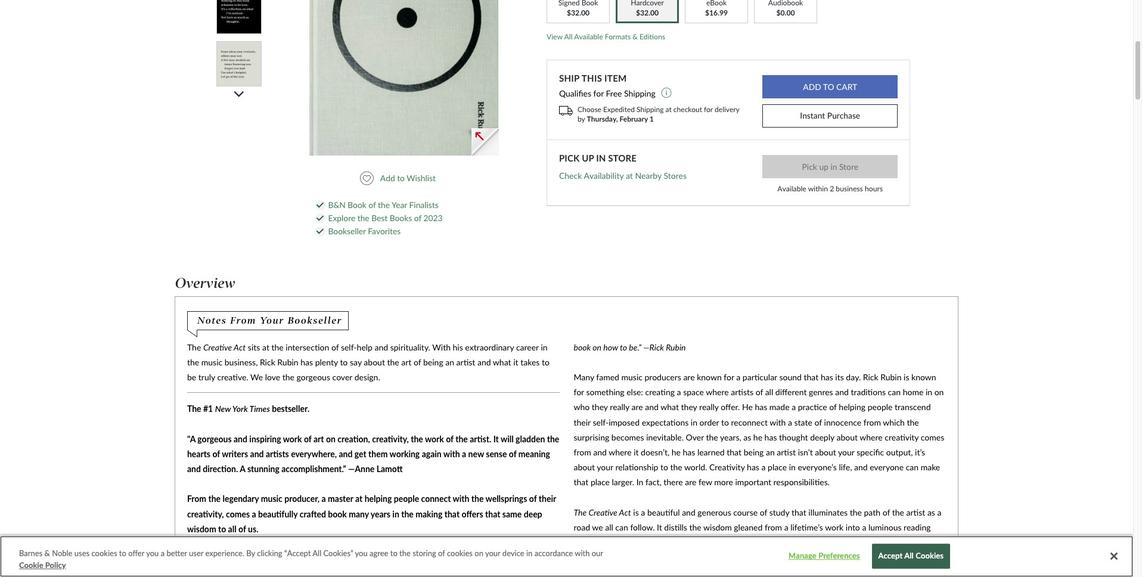 Task type: locate. For each thing, give the bounding box(es) containing it.
2 horizontal spatial book
[[574, 342, 591, 352]]

wisdom
[[704, 522, 732, 533], [187, 524, 216, 534]]

art up everywhere,
[[314, 434, 324, 444]]

0 horizontal spatial it
[[463, 554, 468, 564]]

on inside '" i set out to write a book about what to do to make a great work of art. instead, it revealed itself to be a book on how to be." —rick rubin'
[[593, 342, 602, 352]]

1 horizontal spatial all
[[565, 32, 573, 41]]

the inside 'b&n book of the year finalists' link
[[378, 200, 390, 210]]

agree
[[370, 549, 389, 558]]

1 horizontal spatial he
[[754, 432, 763, 442]]

that left offers
[[445, 509, 460, 519]]

about inside the 'sits at the intersection of self-help and spirituality. with his extraordinary career in the music business, rick rubin has plenty to say about the art of being an artist and what it takes to be truly creative. we love the gorgeous cover design.'
[[364, 357, 385, 367]]

years,
[[721, 432, 742, 442]]

1 vertical spatial creative
[[589, 507, 618, 518]]

list box
[[216, 0, 263, 145]]

check image for b&n book of the year finalists
[[317, 203, 324, 208]]

known
[[697, 372, 722, 382], [912, 372, 937, 382]]

inspiring
[[250, 434, 281, 444]]

traditions
[[851, 387, 886, 397]]

1 vertical spatial &
[[44, 549, 50, 558]]

1 horizontal spatial rubin
[[666, 342, 686, 352]]

again
[[422, 449, 442, 459]]

a left new
[[462, 449, 467, 459]]

0 horizontal spatial all
[[313, 549, 322, 558]]

wisdom inside is a beautiful and generous course of study that illuminates the path of the artist as a road we all can follow. it distills the wisdom gleaned from a lifetime's work into a luminous reading experience that puts the power to create moments—and lifetimes—of exhilaration and transcendence within closer reach for all of us.
[[704, 522, 732, 533]]

0 vertical spatial an
[[446, 357, 455, 367]]

what inside '" i set out to write a book about what to do to make a great work of art. instead, it revealed itself to be a book on how to be." —rick rubin'
[[297, 554, 314, 564]]

on inside "a gorgeous and inspiring work of art on creation, creativity, the work of the artist. it will gladden the hearts of writers and artists everywhere, and get them working again with a new sense of meaning and direction. a stunning accomplishment." —anne lamott
[[326, 434, 336, 444]]

their up deep
[[539, 494, 556, 504]]

he
[[743, 402, 753, 412]]

1 vertical spatial be
[[528, 554, 537, 564]]

0 horizontal spatial what
[[297, 554, 314, 564]]

1 horizontal spatial available
[[778, 184, 807, 193]]

music up beautifully
[[261, 494, 283, 504]]

your up larger.
[[597, 462, 614, 473]]

2 vertical spatial it
[[463, 554, 468, 564]]

0 horizontal spatial their
[[539, 494, 556, 504]]

2 they from the left
[[682, 402, 698, 412]]

0 horizontal spatial people
[[394, 494, 419, 504]]

alternative view 4 of the creative act: a way of being image
[[217, 41, 261, 86]]

2 horizontal spatial what
[[661, 402, 679, 412]]

0 vertical spatial us.
[[248, 524, 259, 534]]

0 horizontal spatial is
[[634, 507, 639, 518]]

explore
[[328, 213, 356, 223]]

2 horizontal spatial where
[[860, 432, 883, 442]]

being inside many famed music producers are known for a particular sound that has its day. rick rubin is known for something else: creating a space where artists of all different genres and traditions can home in on who they really are and what they really offer. he has made a practice of helping people transcend their self-imposed expectations in order to reconnect with a state of innocence from which the surprising becomes inevitable. over the years, as he has thought deeply about where creativity comes from and where it doesn't, he has learned that being an artist isn't about your specific output, it's about your relationship to the world. creativity has a place in everyone's life, and everyone can make that place larger. in fact, there are few more important responsibilities.
[[744, 447, 764, 457]]

accept all cookies
[[879, 552, 944, 561]]

1 horizontal spatial what
[[493, 357, 512, 367]]

for left free
[[594, 88, 604, 98]]

availability
[[584, 170, 624, 180]]

of inside '" i set out to write a book about what to do to make a great work of art. instead, it revealed itself to be a book on how to be." —rick rubin'
[[411, 554, 418, 564]]

1 vertical spatial book
[[328, 509, 347, 519]]

few
[[699, 477, 713, 488]]

and down luminous
[[874, 537, 888, 548]]

0 vertical spatial available
[[575, 32, 603, 41]]

self- inside many famed music producers are known for a particular sound that has its day. rick rubin is known for something else: creating a space where artists of all different genres and traditions can home in on who they really are and what they really offer. he has made a practice of helping people transcend their self-imposed expectations in order to reconnect with a state of innocence from which the surprising becomes inevitable. over the years, as he has thought deeply about where creativity comes from and where it doesn't, he has learned that being an artist isn't about your specific output, it's about your relationship to the world. creativity has a place in everyone's life, and everyone can make that place larger. in fact, there are few more important responsibilities.
[[593, 417, 609, 427]]

0 vertical spatial within
[[809, 184, 829, 193]]

your up life,
[[839, 447, 855, 457]]

within left 2
[[809, 184, 829, 193]]

art inside the 'sits at the intersection of self-help and spirituality. with his extraordinary career in the music business, rick rubin has plenty to say about the art of being an artist and what it takes to be truly creative. we love the gorgeous cover design.'
[[402, 357, 412, 367]]

0 horizontal spatial within
[[574, 553, 597, 563]]

your inside barnes & noble uses cookies to offer you a better user experience. by clicking "accept all cookies" you agree to the storing of cookies on your device in accordance with our cookie policy
[[485, 549, 501, 558]]

artist up reading
[[907, 507, 926, 518]]

barnes & noble uses cookies to offer you a better user experience. by clicking "accept all cookies" you agree to the storing of cookies on your device in accordance with our cookie policy
[[19, 549, 604, 570]]

0 horizontal spatial the creative act
[[187, 342, 246, 352]]

0 vertical spatial creative
[[203, 342, 232, 352]]

helping up innocence
[[839, 402, 866, 412]]

make inside many famed music producers are known for a particular sound that has its day. rick rubin is known for something else: creating a space where artists of all different genres and traditions can home in on who they really are and what they really offer. he has made a practice of helping people transcend their self-imposed expectations in order to reconnect with a state of innocence from which the surprising becomes inevitable. over the years, as he has thought deeply about where creativity comes from and where it doesn't, he has learned that being an artist isn't about your specific output, it's about your relationship to the world. creativity has a place in everyone's life, and everyone can make that place larger. in fact, there are few more important responsibilities.
[[921, 462, 941, 473]]

you
[[146, 549, 159, 558], [355, 549, 368, 558]]

act left sits
[[234, 342, 246, 352]]

make right do
[[345, 554, 364, 564]]

more
[[715, 477, 734, 488]]

creativity, inside "a gorgeous and inspiring work of art on creation, creativity, the work of the artist. it will gladden the hearts of writers and artists everywhere, and get them working again with a new sense of meaning and direction. a stunning accomplishment." —anne lamott
[[372, 434, 409, 444]]

from down study
[[765, 522, 783, 533]]

view
[[547, 32, 563, 41]]

work inside is a beautiful and generous course of study that illuminates the path of the artist as a road we all can follow. it distills the wisdom gleaned from a lifetime's work into a luminous reading experience that puts the power to create moments—and lifetimes—of exhilaration and transcendence within closer reach for all of us.
[[826, 522, 844, 533]]

they down space
[[682, 402, 698, 412]]

has up important
[[747, 462, 760, 473]]

be."
[[629, 342, 642, 352]]

self- up 'say'
[[341, 342, 357, 352]]

everywhere,
[[291, 449, 337, 459]]

1 vertical spatial it
[[634, 447, 639, 457]]

1 vertical spatial comes
[[226, 509, 250, 519]]

book
[[348, 200, 367, 210]]

all inside many famed music producers are known for a particular sound that has its day. rick rubin is known for something else: creating a space where artists of all different genres and traditions can home in on who they really are and what they really offer. he has made a practice of helping people transcend their self-imposed expectations in order to reconnect with a state of innocence from which the surprising becomes inevitable. over the years, as he has thought deeply about where creativity comes from and where it doesn't, he has learned that being an artist isn't about your specific output, it's about your relationship to the world. creativity has a place in everyone's life, and everyone can make that place larger. in fact, there are few more important responsibilities.
[[766, 387, 774, 397]]

in right device
[[527, 549, 533, 558]]

a right write
[[249, 554, 253, 564]]

1 vertical spatial check image
[[317, 229, 324, 234]]

artist inside many famed music producers are known for a particular sound that has its day. rick rubin is known for something else: creating a space where artists of all different genres and traditions can home in on who they really are and what they really offer. he has made a practice of helping people transcend their self-imposed expectations in order to reconnect with a state of innocence from which the surprising becomes inevitable. over the years, as he has thought deeply about where creativity comes from and where it doesn't, he has learned that being an artist isn't about your specific output, it's about your relationship to the world. creativity has a place in everyone's life, and everyone can make that place larger. in fact, there are few more important responsibilities.
[[777, 447, 796, 457]]

illuminates
[[809, 507, 848, 518]]

1 vertical spatial shipping
[[637, 105, 664, 114]]

book right by
[[255, 554, 272, 564]]

user
[[189, 549, 204, 558]]

to right 'takes'
[[542, 357, 550, 367]]

instant purchase button
[[763, 105, 899, 128]]

0 horizontal spatial you
[[146, 549, 159, 558]]

0 horizontal spatial &
[[44, 549, 50, 558]]

their inside many famed music producers are known for a particular sound that has its day. rick rubin is known for something else: creating a space where artists of all different genres and traditions can home in on who they really are and what they really offer. he has made a practice of helping people transcend their self-imposed expectations in order to reconnect with a state of innocence from which the surprising becomes inevitable. over the years, as he has thought deeply about where creativity comes from and where it doesn't, he has learned that being an artist isn't about your specific output, it's about your relationship to the world. creativity has a place in everyone's life, and everyone can make that place larger. in fact, there are few more important responsibilities.
[[574, 417, 591, 427]]

business,
[[225, 357, 258, 367]]

we
[[251, 372, 263, 382]]

creativity, down legendary
[[187, 509, 224, 519]]

cover
[[333, 372, 353, 382]]

rubin inside many famed music producers are known for a particular sound that has its day. rick rubin is known for something else: creating a space where artists of all different genres and traditions can home in on who they really are and what they really offer. he has made a practice of helping people transcend their self-imposed expectations in order to reconnect with a state of innocence from which the surprising becomes inevitable. over the years, as he has thought deeply about where creativity comes from and where it doesn't, he has learned that being an artist isn't about your specific output, it's about your relationship to the world. creativity has a place in everyone's life, and everyone can make that place larger. in fact, there are few more important responsibilities.
[[881, 372, 902, 382]]

0 horizontal spatial creativity,
[[187, 509, 224, 519]]

0 horizontal spatial comes
[[226, 509, 250, 519]]

0 horizontal spatial rubin
[[278, 357, 299, 367]]

is up follow.
[[634, 507, 639, 518]]

1 horizontal spatial from
[[230, 315, 257, 326]]

everyone
[[870, 462, 904, 473]]

an inside many famed music producers are known for a particular sound that has its day. rick rubin is known for something else: creating a space where artists of all different genres and traditions can home in on who they really are and what they really offer. he has made a practice of helping people transcend their self-imposed expectations in order to reconnect with a state of innocence from which the surprising becomes inevitable. over the years, as he has thought deeply about where creativity comes from and where it doesn't, he has learned that being an artist isn't about your specific output, it's about your relationship to the world. creativity has a place in everyone's life, and everyone can make that place larger. in fact, there are few more important responsibilities.
[[766, 447, 775, 457]]

1 horizontal spatial you
[[355, 549, 368, 558]]

"a gorgeous and inspiring work of art on creation, creativity, the work of the artist. it will gladden the hearts of writers and artists everywhere, and get them working again with a new sense of meaning and direction. a stunning accomplishment." —anne lamott
[[187, 434, 560, 474]]

to inside from the legendary music producer, a master at helping people connect with the wellsprings of their creativity, comes a beautifully crafted book many years in the making that offers that same deep wisdom to all of us.
[[218, 524, 226, 534]]

1 vertical spatial creativity,
[[187, 509, 224, 519]]

from inside is a beautiful and generous course of study that illuminates the path of the artist as a road we all can follow. it distills the wisdom gleaned from a lifetime's work into a luminous reading experience that puts the power to create moments—and lifetimes—of exhilaration and transcendence within closer reach for all of us.
[[765, 522, 783, 533]]

it left will in the bottom left of the page
[[494, 434, 499, 444]]

is inside is a beautiful and generous course of study that illuminates the path of the artist as a road we all can follow. it distills the wisdom gleaned from a lifetime's work into a luminous reading experience that puts the power to create moments—and lifetimes—of exhilaration and transcendence within closer reach for all of us.
[[634, 507, 639, 518]]

what up expectations
[[661, 402, 679, 412]]

sense
[[486, 449, 507, 459]]

your
[[260, 315, 284, 326]]

producers
[[645, 372, 682, 382]]

1 horizontal spatial is
[[904, 372, 910, 382]]

rick up traditions at the right bottom
[[864, 372, 879, 382]]

from down surprising
[[574, 447, 592, 457]]

from
[[864, 417, 882, 427], [574, 447, 592, 457], [765, 522, 783, 533]]

artist down the his
[[457, 357, 476, 367]]

us. inside from the legendary music producer, a master at helping people connect with the wellsprings of their creativity, comes a beautifully crafted book many years in the making that offers that same deep wisdom to all of us.
[[248, 524, 259, 534]]

1 horizontal spatial self-
[[593, 417, 609, 427]]

gladden
[[516, 434, 545, 444]]

1 vertical spatial art
[[314, 434, 324, 444]]

the up working
[[411, 434, 423, 444]]

1 horizontal spatial from
[[765, 522, 783, 533]]

their down who
[[574, 417, 591, 427]]

at right sits
[[262, 342, 270, 352]]

what inside many famed music producers are known for a particular sound that has its day. rick rubin is known for something else: creating a space where artists of all different genres and traditions can home in on who they really are and what they really offer. he has made a practice of helping people transcend their self-imposed expectations in order to reconnect with a state of innocence from which the surprising becomes inevitable. over the years, as he has thought deeply about where creativity comes from and where it doesn't, he has learned that being an artist isn't about your specific output, it's about your relationship to the world. creativity has a place in everyone's life, and everyone can make that place larger. in fact, there are few more important responsibilities.
[[661, 402, 679, 412]]

to right add
[[397, 173, 405, 183]]

1 vertical spatial from
[[187, 494, 206, 504]]

to inside is a beautiful and generous course of study that illuminates the path of the artist as a road we all can follow. it distills the wisdom gleaned from a lifetime's work into a luminous reading experience that puts the power to create moments—and lifetimes—of exhilaration and transcendence within closer reach for all of us.
[[691, 537, 698, 548]]

best
[[372, 213, 388, 223]]

2 horizontal spatial all
[[905, 552, 914, 561]]

1 horizontal spatial creativity,
[[372, 434, 409, 444]]

be
[[187, 372, 196, 382], [528, 554, 537, 564]]

cookies right art.
[[447, 549, 473, 558]]

artists inside many famed music producers are known for a particular sound that has its day. rick rubin is known for something else: creating a space where artists of all different genres and traditions can home in on who they really are and what they really offer. he has made a practice of helping people transcend their self-imposed expectations in order to reconnect with a state of innocence from which the surprising becomes inevitable. over the years, as he has thought deeply about where creativity comes from and where it doesn't, he has learned that being an artist isn't about your specific output, it's about your relationship to the world. creativity has a place in everyone's life, and everyone can make that place larger. in fact, there are few more important responsibilities.
[[731, 387, 754, 397]]

people up 'making' at the bottom
[[394, 494, 419, 504]]

at up many at bottom
[[355, 494, 363, 504]]

all inside button
[[905, 552, 914, 561]]

the left storing on the bottom of the page
[[400, 549, 411, 558]]

0 vertical spatial as
[[744, 432, 752, 442]]

1 vertical spatial music
[[622, 372, 643, 382]]

0 vertical spatial gorgeous
[[297, 372, 330, 382]]

in right "career"
[[541, 342, 548, 352]]

0 horizontal spatial an
[[446, 357, 455, 367]]

add
[[380, 173, 395, 183]]

#1
[[203, 404, 213, 414]]

1 vertical spatial available
[[778, 184, 807, 193]]

0 vertical spatial where
[[706, 387, 729, 397]]

1 horizontal spatial be
[[528, 554, 537, 564]]

of up best
[[369, 200, 376, 210]]

1 horizontal spatial cookies
[[447, 549, 473, 558]]

can inside is a beautiful and generous course of study that illuminates the path of the artist as a road we all can follow. it distills the wisdom gleaned from a lifetime's work into a luminous reading experience that puts the power to create moments—and lifetimes—of exhilaration and transcendence within closer reach for all of us.
[[616, 522, 629, 533]]

2 check image from the top
[[317, 229, 324, 234]]

are down else:
[[632, 402, 643, 412]]

for right reach
[[645, 553, 655, 563]]

noble
[[52, 549, 72, 558]]

place up important
[[768, 462, 787, 473]]

1 vertical spatial people
[[394, 494, 419, 504]]

the down 'notes'
[[187, 342, 201, 352]]

2 cookies from the left
[[447, 549, 473, 558]]

2 vertical spatial artist
[[907, 507, 926, 518]]

for inside is a beautiful and generous course of study that illuminates the path of the artist as a road we all can follow. it distills the wisdom gleaned from a lifetime's work into a luminous reading experience that puts the power to create moments—and lifetimes—of exhilaration and transcendence within closer reach for all of us.
[[645, 553, 655, 563]]

1 horizontal spatial an
[[766, 447, 775, 457]]

1 horizontal spatial gorgeous
[[297, 372, 330, 382]]

0 horizontal spatial cookies
[[92, 549, 117, 558]]

creating
[[646, 387, 675, 397]]

2 vertical spatial from
[[765, 522, 783, 533]]

rick inside the 'sits at the intersection of self-help and spirituality. with his extraordinary career in the music business, rick rubin has plenty to say about the art of being an artist and what it takes to be truly creative. we love the gorgeous cover design.'
[[260, 357, 275, 367]]

say
[[350, 357, 362, 367]]

artists up he
[[731, 387, 754, 397]]

a inside "a gorgeous and inspiring work of art on creation, creativity, the work of the artist. it will gladden the hearts of writers and artists everywhere, and get them working again with a new sense of meaning and direction. a stunning accomplishment." —anne lamott
[[462, 449, 467, 459]]

0 horizontal spatial it
[[494, 434, 499, 444]]

we
[[592, 522, 603, 533]]

0 vertical spatial comes
[[921, 432, 945, 442]]

being inside the 'sits at the intersection of self-help and spirituality. with his extraordinary career in the music business, rick rubin has plenty to say about the art of being an artist and what it takes to be truly creative. we love the gorgeous cover design.'
[[423, 357, 444, 367]]

preferences
[[819, 552, 861, 561]]

within down experience at right
[[574, 553, 597, 563]]

creative down 'notes'
[[203, 342, 232, 352]]

available down $32.00
[[575, 32, 603, 41]]

that
[[804, 372, 819, 382], [727, 447, 742, 457], [574, 477, 589, 488], [792, 507, 807, 518], [445, 509, 460, 519], [486, 509, 501, 519], [616, 537, 631, 548]]

lamott
[[377, 464, 403, 474]]

helping up years
[[365, 494, 392, 504]]

1 vertical spatial where
[[860, 432, 883, 442]]

what inside the 'sits at the intersection of self-help and spirituality. with his extraordinary career in the music business, rick rubin has plenty to say about the art of being an artist and what it takes to be truly creative. we love the gorgeous cover design.'
[[493, 357, 512, 367]]

artists
[[731, 387, 754, 397], [266, 449, 289, 459]]

the left legendary
[[208, 494, 221, 504]]

be right device
[[528, 554, 537, 564]]

1 you from the left
[[146, 549, 159, 558]]

else:
[[627, 387, 644, 397]]

us. inside is a beautiful and generous course of study that illuminates the path of the artist as a road we all can follow. it distills the wisdom gleaned from a lifetime's work into a luminous reading experience that puts the power to create moments—and lifetimes—of exhilaration and transcendence within closer reach for all of us.
[[677, 553, 688, 563]]

0 horizontal spatial be
[[187, 372, 196, 382]]

0 horizontal spatial artists
[[266, 449, 289, 459]]

creativity
[[885, 432, 919, 442]]

a left the better
[[161, 549, 165, 558]]

0 vertical spatial what
[[493, 357, 512, 367]]

check image for bookseller favorites
[[317, 229, 324, 234]]

place
[[768, 462, 787, 473], [591, 477, 610, 488]]

delivery
[[715, 105, 740, 114]]

he down the reconnect at the bottom right of page
[[754, 432, 763, 442]]

rick
[[260, 357, 275, 367], [864, 372, 879, 382]]

becomes
[[612, 432, 645, 442]]

comes up it's
[[921, 432, 945, 442]]

write
[[229, 554, 247, 564]]

different
[[776, 387, 807, 397]]

as down the reconnect at the bottom right of page
[[744, 432, 752, 442]]

it inside is a beautiful and generous course of study that illuminates the path of the artist as a road we all can follow. it distills the wisdom gleaned from a lifetime's work into a luminous reading experience that puts the power to create moments—and lifetimes—of exhilaration and transcendence within closer reach for all of us.
[[657, 522, 663, 533]]

everyone's
[[798, 462, 837, 473]]

artists inside "a gorgeous and inspiring work of art on creation, creativity, the work of the artist. it will gladden the hearts of writers and artists everywhere, and get them working again with a new sense of meaning and direction. a stunning accomplishment." —anne lamott
[[266, 449, 289, 459]]

helping inside from the legendary music producer, a master at helping people connect with the wellsprings of their creativity, comes a beautifully crafted book many years in the making that offers that same deep wisdom to all of us.
[[365, 494, 392, 504]]

is up home
[[904, 372, 910, 382]]

manage preferences
[[789, 552, 861, 561]]

us. down power
[[677, 553, 688, 563]]

a left master
[[322, 494, 326, 504]]

cookie
[[19, 560, 43, 570]]

and down creating
[[646, 402, 659, 412]]

a left great
[[366, 554, 370, 564]]

offers
[[462, 509, 484, 519]]

innocence
[[825, 417, 862, 427]]

takes
[[521, 357, 540, 367]]

what left do
[[297, 554, 314, 564]]

0 horizontal spatial where
[[609, 447, 632, 457]]

about inside '" i set out to write a book about what to do to make a great work of art. instead, it revealed itself to be a book on how to be." —rick rubin'
[[274, 554, 295, 564]]

1 vertical spatial self-
[[593, 417, 609, 427]]

can left home
[[889, 387, 901, 397]]

check
[[559, 170, 582, 180]]

the
[[378, 200, 390, 210], [358, 213, 370, 223], [272, 342, 284, 352], [187, 357, 199, 367], [387, 357, 399, 367], [283, 372, 295, 382], [908, 417, 920, 427], [707, 432, 719, 442], [411, 434, 423, 444], [456, 434, 468, 444], [547, 434, 560, 444], [671, 462, 683, 473], [208, 494, 221, 504], [472, 494, 484, 504], [850, 507, 862, 518], [893, 507, 905, 518], [402, 509, 414, 519], [690, 522, 702, 533], [651, 537, 663, 548], [400, 549, 411, 558]]

its
[[836, 372, 844, 382]]

i
[[190, 554, 193, 564]]

0 horizontal spatial act
[[234, 342, 246, 352]]

it up relationship
[[634, 447, 639, 457]]

wisdom up user
[[187, 524, 216, 534]]

an
[[446, 357, 455, 367], [766, 447, 775, 457]]

has left its
[[821, 372, 834, 382]]

it inside the 'sits at the intersection of self-help and spirituality. with his extraordinary career in the music business, rick rubin has plenty to say about the art of being an artist and what it takes to be truly creative. we love the gorgeous cover design.'
[[514, 357, 519, 367]]

the creative act down 'notes'
[[187, 342, 246, 352]]

0 vertical spatial artist
[[457, 357, 476, 367]]

check image
[[317, 203, 324, 208], [317, 229, 324, 234]]

people inside from the legendary music producer, a master at helping people connect with the wellsprings of their creativity, comes a beautifully crafted book many years in the making that offers that same deep wisdom to all of us.
[[394, 494, 419, 504]]

0 horizontal spatial as
[[744, 432, 752, 442]]

creativity, inside from the legendary music producer, a master at helping people connect with the wellsprings of their creativity, comes a beautifully crafted book many years in the making that offers that same deep wisdom to all of us.
[[187, 509, 224, 519]]

generous
[[698, 507, 732, 518]]

on
[[593, 342, 602, 352], [935, 387, 944, 397], [326, 434, 336, 444], [475, 549, 484, 558]]

bookseller inside bookseller favorites link
[[328, 226, 366, 236]]

artist
[[457, 357, 476, 367], [777, 447, 796, 457], [907, 507, 926, 518]]

2 horizontal spatial it
[[634, 447, 639, 457]]

music inside the 'sits at the intersection of self-help and spirituality. with his extraordinary career in the music business, rick rubin has plenty to say about the art of being an artist and what it takes to be truly creative. we love the gorgeous cover design.'
[[201, 357, 223, 367]]

will
[[501, 434, 514, 444]]

1 horizontal spatial the creative act
[[574, 507, 632, 518]]

act up follow.
[[620, 507, 632, 518]]

for inside ship this item qualifies for free shipping
[[594, 88, 604, 98]]

$16.99
[[706, 8, 728, 17]]

None submit
[[763, 75, 899, 99], [763, 155, 899, 179], [763, 75, 899, 99], [763, 155, 899, 179]]

to left be."
[[620, 342, 628, 352]]

option
[[216, 93, 263, 139]]

2 horizontal spatial your
[[839, 447, 855, 457]]

2 vertical spatial book
[[255, 554, 272, 564]]

0 horizontal spatial rick
[[260, 357, 275, 367]]

truly
[[198, 372, 215, 382]]

the right distills
[[690, 522, 702, 533]]

1 vertical spatial rubin
[[278, 357, 299, 367]]

has
[[301, 357, 313, 367], [821, 372, 834, 382], [755, 402, 768, 412], [765, 432, 777, 442], [683, 447, 696, 457], [747, 462, 760, 473]]

with inside many famed music producers are known for a particular sound that has its day. rick rubin is known for something else: creating a space where artists of all different genres and traditions can home in on who they really are and what they really offer. he has made a practice of helping people transcend their self-imposed expectations in order to reconnect with a state of innocence from which the surprising becomes inevitable. over the years, as he has thought deeply about where creativity comes from and where it doesn't, he has learned that being an artist isn't about your specific output, it's about your relationship to the world. creativity has a place in everyone's life, and everyone can make that place larger. in fact, there are few more important responsibilities.
[[770, 417, 786, 427]]

of inside barnes & noble uses cookies to offer you a better user experience. by clicking "accept all cookies" you agree to the storing of cookies on your device in accordance with our cookie policy
[[438, 549, 445, 558]]

gorgeous inside "a gorgeous and inspiring work of art on creation, creativity, the work of the artist. it will gladden the hearts of writers and artists everywhere, and get them working again with a new sense of meaning and direction. a stunning accomplishment." —anne lamott
[[198, 434, 232, 444]]

art
[[402, 357, 412, 367], [314, 434, 324, 444]]

1 horizontal spatial people
[[868, 402, 893, 412]]

as inside is a beautiful and generous course of study that illuminates the path of the artist as a road we all can follow. it distills the wisdom gleaned from a lifetime's work into a luminous reading experience that puts the power to create moments—and lifetimes—of exhilaration and transcendence within closer reach for all of us.
[[928, 507, 936, 518]]

into
[[846, 522, 861, 533]]

1 horizontal spatial comes
[[921, 432, 945, 442]]

study
[[770, 507, 790, 518]]

it's
[[916, 447, 926, 457]]

they
[[592, 402, 608, 412], [682, 402, 698, 412]]

to left offer
[[119, 549, 126, 558]]

in right years
[[393, 509, 400, 519]]

excerpt image
[[472, 128, 499, 156]]

our
[[592, 549, 604, 558]]

1 horizontal spatial being
[[744, 447, 764, 457]]

for left delivery
[[704, 105, 713, 114]]

0 vertical spatial be
[[187, 372, 196, 382]]

follow.
[[631, 522, 655, 533]]

0 vertical spatial being
[[423, 357, 444, 367]]

0 vertical spatial shipping
[[625, 88, 656, 98]]

with down made
[[770, 417, 786, 427]]

0 vertical spatial bookseller
[[328, 226, 366, 236]]

at inside the 'sits at the intersection of self-help and spirituality. with his extraordinary career in the music business, rick rubin has plenty to say about the art of being an artist and what it takes to be truly creative. we love the gorgeous cover design.'
[[262, 342, 270, 352]]

at inside from the legendary music producer, a master at helping people connect with the wellsprings of their creativity, comes a beautifully crafted book many years in the making that offers that same deep wisdom to all of us.
[[355, 494, 363, 504]]

connect
[[421, 494, 451, 504]]

gleaned
[[734, 522, 763, 533]]

1 they from the left
[[592, 402, 608, 412]]

1 check image from the top
[[317, 203, 324, 208]]

the up bookseller favorites
[[358, 213, 370, 223]]

0 vertical spatial music
[[201, 357, 223, 367]]

0 horizontal spatial wisdom
[[187, 524, 216, 534]]

self- inside the 'sits at the intersection of self-help and spirituality. with his extraordinary career in the music business, rick rubin has plenty to say about the art of being an artist and what it takes to be truly creative. we love the gorgeous cover design.'
[[341, 342, 357, 352]]

all for view
[[565, 32, 573, 41]]

in inside from the legendary music producer, a master at helping people connect with the wellsprings of their creativity, comes a beautifully crafted book many years in the making that offers that same deep wisdom to all of us.
[[393, 509, 400, 519]]

0 horizontal spatial self-
[[341, 342, 357, 352]]

0 vertical spatial &
[[633, 32, 638, 41]]

book inside from the legendary music producer, a master at helping people connect with the wellsprings of their creativity, comes a beautifully crafted book many years in the making that offers that same deep wisdom to all of us.
[[328, 509, 347, 519]]

people down traditions at the right bottom
[[868, 402, 893, 412]]

0 vertical spatial is
[[904, 372, 910, 382]]

the right the puts
[[651, 537, 663, 548]]

an down the his
[[446, 357, 455, 367]]

set
[[194, 554, 205, 564]]



Task type: describe. For each thing, give the bounding box(es) containing it.
inevitable.
[[647, 432, 684, 442]]

on inside many famed music producers are known for a particular sound that has its day. rick rubin is known for something else: creating a space where artists of all different genres and traditions can home in on who they really are and what they really offer. he has made a practice of helping people transcend their self-imposed expectations in order to reconnect with a state of innocence from which the surprising becomes inevitable. over the years, as he has thought deeply about where creativity comes from and where it doesn't, he has learned that being an artist isn't about your specific output, it's about your relationship to the world. creativity has a place in everyone's life, and everyone can make that place larger. in fact, there are few more important responsibilities.
[[935, 387, 944, 397]]

to right order on the right of the page
[[722, 417, 729, 427]]

rick inside many famed music producers are known for a particular sound that has its day. rick rubin is known for something else: creating a space where artists of all different genres and traditions can home in on who they really are and what they really offer. he has made a practice of helping people transcend their self-imposed expectations in order to reconnect with a state of innocence from which the surprising becomes inevitable. over the years, as he has thought deeply about where creativity comes from and where it doesn't, he has learned that being an artist isn't about your specific output, it's about your relationship to the world. creativity has a place in everyone's life, and everyone can make that place larger. in fact, there are few more important responsibilities.
[[864, 372, 879, 382]]

creative.
[[217, 372, 249, 382]]

0 horizontal spatial creative
[[203, 342, 232, 352]]

intersection
[[286, 342, 329, 352]]

with inside "a gorgeous and inspiring work of art on creation, creativity, the work of the artist. it will gladden the hearts of writers and artists everywhere, and get them working again with a new sense of meaning and direction. a stunning accomplishment." —anne lamott
[[444, 449, 460, 459]]

direction.
[[203, 464, 238, 474]]

the up luminous
[[893, 507, 905, 518]]

made
[[770, 402, 790, 412]]

2 vertical spatial the
[[574, 507, 587, 518]]

wishlist
[[407, 173, 436, 183]]

that up lifetime's
[[792, 507, 807, 518]]

has inside the 'sits at the intersection of self-help and spirituality. with his extraordinary career in the music business, rick rubin has plenty to say about the art of being an artist and what it takes to be truly creative. we love the gorgeous cover design.'
[[301, 357, 313, 367]]

checkout
[[674, 105, 703, 114]]

2 horizontal spatial can
[[906, 462, 919, 473]]

the left artist.
[[456, 434, 468, 444]]

of down particular
[[756, 387, 764, 397]]

the up into
[[850, 507, 862, 518]]

as inside many famed music producers are known for a particular sound that has its day. rick rubin is known for something else: creating a space where artists of all different genres and traditions can home in on who they really are and what they really offer. he has made a practice of helping people transcend their self-imposed expectations in order to reconnect with a state of innocence from which the surprising becomes inevitable. over the years, as he has thought deeply about where creativity comes from and where it doesn't, he has learned that being an artist isn't about your specific output, it's about your relationship to the world. creativity has a place in everyone's life, and everyone can make that place larger. in fact, there are few more important responsibilities.
[[744, 432, 752, 442]]

0 vertical spatial book
[[574, 342, 591, 352]]

1 horizontal spatial within
[[809, 184, 829, 193]]

1 vertical spatial bookseller
[[288, 315, 342, 326]]

0 vertical spatial act
[[234, 342, 246, 352]]

home
[[903, 387, 924, 397]]

isn't
[[798, 447, 813, 457]]

2 vertical spatial are
[[685, 477, 697, 488]]

free
[[606, 88, 622, 98]]

all inside barnes & noble uses cookies to offer you a better user experience. by clicking "accept all cookies" you agree to the storing of cookies on your device in accordance with our cookie policy
[[313, 549, 322, 558]]

working
[[390, 449, 420, 459]]

the up the "there"
[[671, 462, 683, 473]]

at down store
[[626, 170, 633, 180]]

from inside from the legendary music producer, a master at helping people connect with the wellsprings of their creativity, comes a beautifully crafted book many years in the making that offers that same deep wisdom to all of us.
[[187, 494, 206, 504]]

for inside choose expedited shipping at checkout for delivery by
[[704, 105, 713, 114]]

2
[[830, 184, 835, 193]]

revealed
[[470, 554, 499, 564]]

nearby stores
[[636, 170, 687, 180]]

wisdom inside from the legendary music producer, a master at helping people connect with the wellsprings of their creativity, comes a beautifully crafted book many years in the making that offers that same deep wisdom to all of us.
[[187, 524, 216, 534]]

hearts
[[187, 449, 211, 459]]

in right home
[[926, 387, 933, 397]]

0 vertical spatial your
[[839, 447, 855, 457]]

art inside "a gorgeous and inspiring work of art on creation, creativity, the work of the artist. it will gladden the hearts of writers and artists everywhere, and get them working again with a new sense of meaning and direction. a stunning accomplishment." —anne lamott
[[314, 434, 324, 444]]

1 horizontal spatial creative
[[589, 507, 618, 518]]

expectations
[[642, 417, 689, 427]]

the left 'making' at the bottom
[[402, 509, 414, 519]]

work inside '" i set out to write a book about what to do to make a great work of art. instead, it revealed itself to be a book on how to be." —rick rubin'
[[392, 554, 409, 564]]

all down power
[[658, 553, 666, 563]]

at inside choose expedited shipping at checkout for delivery by
[[666, 105, 672, 114]]

shipping inside ship this item qualifies for free shipping
[[625, 88, 656, 98]]

1 vertical spatial your
[[597, 462, 614, 473]]

of up experience.
[[239, 524, 246, 534]]

and right life,
[[855, 462, 868, 473]]

offer.
[[721, 402, 740, 412]]

of up innocence
[[830, 402, 837, 412]]

this
[[582, 73, 603, 84]]

beautifully
[[258, 509, 298, 519]]

alternative view 3 of the creative act: a way of being image
[[217, 0, 261, 33]]

of right state
[[815, 417, 823, 427]]

artist inside the 'sits at the intersection of self-help and spirituality. with his extraordinary career in the music business, rick rubin has plenty to say about the art of being an artist and what it takes to be truly creative. we love the gorgeous cover design.'
[[457, 357, 476, 367]]

b&n book of the year finalists link
[[328, 200, 439, 210]]

1 really from the left
[[610, 402, 630, 412]]

something
[[587, 387, 625, 397]]

a up important
[[762, 462, 766, 473]]

wellsprings
[[486, 494, 528, 504]]

has left the thought
[[765, 432, 777, 442]]

the down transcend
[[908, 417, 920, 427]]

with inside barnes & noble uses cookies to offer you a better user experience. by clicking "accept all cookies" you agree to the storing of cookies on your device in accordance with our cookie policy
[[575, 549, 590, 558]]

instead,
[[433, 554, 461, 564]]

bookseller favorites
[[328, 226, 401, 236]]

about down innocence
[[837, 432, 858, 442]]

learned
[[698, 447, 725, 457]]

rubin inside the 'sits at the intersection of self-help and spirituality. with his extraordinary career in the music business, rick rubin has plenty to say about the art of being an artist and what it takes to be truly creative. we love the gorgeous cover design.'
[[278, 357, 299, 367]]

order
[[700, 417, 720, 427]]

books
[[390, 213, 412, 223]]

great
[[372, 554, 390, 564]]

1 horizontal spatial &
[[633, 32, 638, 41]]

accept all cookies button
[[872, 544, 951, 569]]

0 vertical spatial are
[[684, 372, 695, 382]]

check image
[[317, 216, 324, 221]]

of down will in the bottom left of the page
[[509, 449, 517, 459]]

1 cookies from the left
[[92, 549, 117, 558]]

on inside barnes & noble uses cookies to offer you a better user experience. by clicking "accept all cookies" you agree to the storing of cookies on your device in accordance with our cookie policy
[[475, 549, 484, 558]]

of right path
[[883, 507, 891, 518]]

2 vertical spatial where
[[609, 447, 632, 457]]

storing
[[413, 549, 436, 558]]

and down its
[[836, 387, 849, 397]]

an inside the 'sits at the intersection of self-help and spirituality. with his extraordinary career in the music business, rick rubin has plenty to say about the art of being an artist and what it takes to be truly creative. we love the gorgeous cover design.'
[[446, 357, 455, 367]]

in inside the 'sits at the intersection of self-help and spirituality. with his extraordinary career in the music business, rick rubin has plenty to say about the art of being an artist and what it takes to be truly creative. we love the gorgeous cover design.'
[[541, 342, 548, 352]]

spirituality.
[[391, 342, 431, 352]]

of left study
[[760, 507, 768, 518]]

to right do
[[336, 554, 343, 564]]

a left state
[[789, 417, 793, 427]]

finalists
[[410, 200, 439, 210]]

and down hearts
[[187, 464, 201, 474]]

notes
[[197, 315, 227, 326]]

career
[[516, 342, 539, 352]]

a right made
[[792, 402, 796, 412]]

artist inside is a beautiful and generous course of study that illuminates the path of the artist as a road we all can follow. it distills the wisdom gleaned from a lifetime's work into a luminous reading experience that puts the power to create moments—and lifetimes—of exhilaration and transcendence within closer reach for all of us.
[[907, 507, 926, 518]]

of left artist.
[[446, 434, 454, 444]]

0 vertical spatial from
[[864, 417, 882, 427]]

—rick
[[644, 342, 664, 352]]

the right sits
[[272, 342, 284, 352]]

comes inside from the legendary music producer, a master at helping people connect with the wellsprings of their creativity, comes a beautifully crafted book many years in the making that offers that same deep wisdom to all of us.
[[226, 509, 250, 519]]

helping inside many famed music producers are known for a particular sound that has its day. rick rubin is known for something else: creating a space where artists of all different genres and traditions can home in on who they really are and what they really offer. he has made a practice of helping people transcend their self-imposed expectations in order to reconnect with a state of innocence from which the surprising becomes inevitable. over the years, as he has thought deeply about where creativity comes from and where it doesn't, he has learned that being an artist isn't about your specific output, it's about your relationship to the world. creativity has a place in everyone's life, and everyone can make that place larger. in fact, there are few more important responsibilities.
[[839, 402, 866, 412]]

sits at the intersection of self-help and spirituality. with his extraordinary career in the music business, rick rubin has plenty to say about the art of being an artist and what it takes to be truly creative. we love the gorgeous cover design.
[[187, 342, 550, 382]]

to right itself
[[519, 554, 526, 564]]

and up writers
[[234, 434, 248, 444]]

exhilaration
[[829, 537, 872, 548]]

all right we
[[606, 522, 614, 533]]

year
[[392, 200, 407, 210]]

add to wishlist
[[380, 173, 436, 183]]

1
[[650, 114, 654, 123]]

1 horizontal spatial can
[[889, 387, 901, 397]]

that left the same
[[486, 509, 501, 519]]

and right help
[[375, 342, 388, 352]]

about down surprising
[[574, 462, 595, 473]]

expedited
[[604, 105, 635, 114]]

comes inside many famed music producers are known for a particular sound that has its day. rick rubin is known for something else: creating a space where artists of all different genres and traditions can home in on who they really are and what they really offer. he has made a practice of helping people transcend their self-imposed expectations in order to reconnect with a state of innocence from which the surprising becomes inevitable. over the years, as he has thought deeply about where creativity comes from and where it doesn't, he has learned that being an artist isn't about your specific output, it's about your relationship to the world. creativity has a place in everyone's life, and everyone can make that place larger. in fact, there are few more important responsibilities.
[[921, 432, 945, 442]]

and up the 'stunning'
[[250, 449, 264, 459]]

that left larger.
[[574, 477, 589, 488]]

1 horizontal spatial place
[[768, 462, 787, 473]]

to left do
[[316, 554, 323, 564]]

the up learned
[[707, 432, 719, 442]]

it inside '" i set out to write a book about what to do to make a great work of art. instead, it revealed itself to be a book on how to be." —rick rubin'
[[463, 554, 468, 564]]

and left "get" in the bottom of the page
[[339, 449, 353, 459]]

the inside explore the best books of 2023 link
[[358, 213, 370, 223]]

music inside many famed music producers are known for a particular sound that has its day. rick rubin is known for something else: creating a space where artists of all different genres and traditions can home in on who they really are and what they really offer. he has made a practice of helping people transcend their self-imposed expectations in order to reconnect with a state of innocence from which the surprising becomes inevitable. over the years, as he has thought deeply about where creativity comes from and where it doesn't, he has learned that being an artist isn't about your specific output, it's about your relationship to the world. creativity has a place in everyone's life, and everyone can make that place larger. in fact, there are few more important responsibilities.
[[622, 372, 643, 382]]

has right he
[[755, 402, 768, 412]]

the down the spirituality.
[[387, 357, 399, 367]]

is inside many famed music producers are known for a particular sound that has its day. rick rubin is known for something else: creating a space where artists of all different genres and traditions can home in on who they really are and what they really offer. he has made a practice of helping people transcend their self-imposed expectations in order to reconnect with a state of innocence from which the surprising becomes inevitable. over the years, as he has thought deeply about where creativity comes from and where it doesn't, he has learned that being an artist isn't about your specific output, it's about your relationship to the world. creativity has a place in everyone's life, and everyone can make that place larger. in fact, there are few more important responsibilities.
[[904, 372, 910, 382]]

who
[[574, 402, 590, 412]]

reading
[[904, 522, 931, 533]]

for up who
[[574, 387, 585, 397]]

artist.
[[470, 434, 492, 444]]

music inside from the legendary music producer, a master at helping people connect with the wellsprings of their creativity, comes a beautifully crafted book many years in the making that offers that same deep wisdom to all of us.
[[261, 494, 283, 504]]

gorgeous inside the 'sits at the intersection of self-help and spirituality. with his extraordinary career in the music business, rick rubin has plenty to say about the art of being an artist and what it takes to be truly creative. we love the gorgeous cover design.'
[[297, 372, 330, 382]]

their inside from the legendary music producer, a master at helping people connect with the wellsprings of their creativity, comes a beautifully crafted book many years in the making that offers that same deep wisdom to all of us.
[[539, 494, 556, 504]]

& inside barnes & noble uses cookies to offer you a better user experience. by clicking "accept all cookies" you agree to the storing of cookies on your device in accordance with our cookie policy
[[44, 549, 50, 558]]

a up transcendence
[[938, 507, 942, 518]]

$0.00
[[777, 8, 795, 17]]

" i set out to write a book about what to do to make a great work of art. instead, it revealed itself to be a book on how to be." —rick rubin
[[187, 342, 686, 564]]

and down extraordinary
[[478, 357, 491, 367]]

deeply
[[811, 432, 835, 442]]

explore the best books of 2023
[[328, 213, 443, 223]]

has down over at the bottom
[[683, 447, 696, 457]]

to right out
[[220, 554, 228, 564]]

it inside "a gorgeous and inspiring work of art on creation, creativity, the work of the artist. it will gladden the hearts of writers and artists everywhere, and get them working again with a new sense of meaning and direction. a stunning accomplishment." —anne lamott
[[494, 434, 499, 444]]

2 known from the left
[[912, 372, 937, 382]]

a down legendary
[[252, 509, 256, 519]]

editions
[[640, 32, 666, 41]]

world.
[[685, 462, 708, 473]]

the up offers
[[472, 494, 484, 504]]

to left 'say'
[[340, 357, 348, 367]]

shipping inside choose expedited shipping at checkout for delivery by
[[637, 105, 664, 114]]

1 vertical spatial he
[[672, 447, 681, 457]]

1 vertical spatial the
[[187, 404, 201, 414]]

2 really from the left
[[700, 402, 719, 412]]

a left particular
[[737, 372, 741, 382]]

of down the finalists
[[414, 213, 422, 223]]

the #1 new york times bestseller.
[[187, 404, 310, 414]]

the creative act: a way of being image
[[310, 0, 499, 155]]

instant purchase
[[801, 111, 861, 121]]

work up again
[[425, 434, 444, 444]]

the inside barnes & noble uses cookies to offer you a better user experience. by clicking "accept all cookies" you agree to the storing of cookies on your device in accordance with our cookie policy
[[400, 549, 411, 558]]

that left the puts
[[616, 537, 631, 548]]

in inside barnes & noble uses cookies to offer you a better user experience. by clicking "accept all cookies" you agree to the storing of cookies on your device in accordance with our cookie policy
[[527, 549, 533, 558]]

device
[[503, 549, 525, 558]]

in up responsibilities. on the bottom of the page
[[790, 462, 796, 473]]

for up the "offer."
[[724, 372, 735, 382]]

qualifies
[[559, 88, 592, 98]]

get
[[355, 449, 367, 459]]

a left space
[[677, 387, 682, 397]]

to up the "there"
[[661, 462, 669, 473]]

a right device
[[539, 554, 543, 564]]

the right gladden
[[547, 434, 560, 444]]

the up truly
[[187, 357, 199, 367]]

legendary
[[223, 494, 259, 504]]

privacy alert dialog
[[0, 536, 1134, 577]]

make inside '" i set out to write a book about what to do to make a great work of art. instead, it revealed itself to be a book on how to be." —rick rubin'
[[345, 554, 364, 564]]

of up deep
[[530, 494, 537, 504]]

0 vertical spatial the
[[187, 342, 201, 352]]

of up everywhere,
[[304, 434, 312, 444]]

over
[[686, 432, 704, 442]]

puts
[[633, 537, 649, 548]]

add to wishlist link
[[360, 172, 441, 185]]

1 vertical spatial act
[[620, 507, 632, 518]]

all inside from the legendary music producer, a master at helping people connect with the wellsprings of their creativity, comes a beautifully crafted book many years in the making that offers that same deep wisdom to all of us.
[[228, 524, 237, 534]]

sound
[[780, 372, 802, 382]]

0 horizontal spatial book
[[255, 554, 272, 564]]

all for accept
[[905, 552, 914, 561]]

2 you from the left
[[355, 549, 368, 558]]

be inside '" i set out to write a book about what to do to make a great work of art. instead, it revealed itself to be a book on how to be." —rick rubin'
[[528, 554, 537, 564]]

deep
[[524, 509, 543, 519]]

of down the spirituality.
[[414, 357, 421, 367]]

beautiful
[[648, 507, 680, 518]]

of up direction.
[[213, 449, 220, 459]]

writers
[[222, 449, 248, 459]]

1 vertical spatial the creative act
[[574, 507, 632, 518]]

the right love
[[283, 372, 295, 382]]

transcend
[[895, 402, 931, 412]]

manage preferences button
[[788, 545, 862, 569]]

policy
[[45, 560, 66, 570]]

transcendence
[[890, 537, 943, 548]]

it inside many famed music producers are known for a particular sound that has its day. rick rubin is known for something else: creating a space where artists of all different genres and traditions can home in on who they really are and what they really offer. he has made a practice of helping people transcend their self-imposed expectations in order to reconnect with a state of innocence from which the surprising becomes inevitable. over the years, as he has thought deeply about where creativity comes from and where it doesn't, he has learned that being an artist isn't about your specific output, it's about your relationship to the world. creativity has a place in everyone's life, and everyone can make that place larger. in fact, there are few more important responsibilities.
[[634, 447, 639, 457]]

b&n
[[328, 200, 346, 210]]

to right great
[[391, 549, 398, 558]]

lifetime's
[[791, 522, 824, 533]]

about down deeply
[[816, 447, 837, 457]]

that down years,
[[727, 447, 742, 457]]

help
[[357, 342, 373, 352]]

same
[[503, 509, 522, 519]]

be inside the 'sits at the intersection of self-help and spirituality. with his extraordinary career in the music business, rick rubin has plenty to say about the art of being an artist and what it takes to be truly creative. we love the gorgeous cover design.'
[[187, 372, 196, 382]]

a right into
[[863, 522, 867, 533]]

a inside barnes & noble uses cookies to offer you a better user experience. by clicking "accept all cookies" you agree to the storing of cookies on your device in accordance with our cookie policy
[[161, 549, 165, 558]]

life,
[[840, 462, 853, 473]]

0 horizontal spatial available
[[575, 32, 603, 41]]

them
[[369, 449, 388, 459]]

a down study
[[785, 522, 789, 533]]

people inside many famed music producers are known for a particular sound that has its day. rick rubin is known for something else: creating a space where artists of all different genres and traditions can home in on who they really are and what they really offer. he has made a practice of helping people transcend their self-imposed expectations in order to reconnect with a state of innocence from which the surprising becomes inevitable. over the years, as he has thought deeply about where creativity comes from and where it doesn't, he has learned that being an artist isn't about your specific output, it's about your relationship to the world. creativity has a place in everyone's life, and everyone can make that place larger. in fact, there are few more important responsibilities.
[[868, 402, 893, 412]]

particular
[[743, 372, 778, 382]]

that up genres
[[804, 372, 819, 382]]

1 known from the left
[[697, 372, 722, 382]]

1 vertical spatial from
[[574, 447, 592, 457]]

rubin inside '" i set out to write a book about what to do to make a great work of art. instead, it revealed itself to be a book on how to be." —rick rubin'
[[666, 342, 686, 352]]

in up over at the bottom
[[691, 417, 698, 427]]

within inside is a beautiful and generous course of study that illuminates the path of the artist as a road we all can follow. it distills the wisdom gleaned from a lifetime's work into a luminous reading experience that puts the power to create moments—and lifetimes—of exhilaration and transcendence within closer reach for all of us.
[[574, 553, 597, 563]]

0 horizontal spatial place
[[591, 477, 610, 488]]

check availability at nearby stores link
[[559, 170, 687, 181]]

and down surprising
[[594, 447, 607, 457]]

out
[[207, 554, 218, 564]]

a up follow.
[[641, 507, 646, 518]]

reconnect
[[732, 417, 768, 427]]

work up everywhere,
[[283, 434, 302, 444]]

of down power
[[668, 553, 675, 563]]

cookies"
[[324, 549, 353, 558]]

"
[[187, 554, 190, 564]]

imposed
[[609, 417, 640, 427]]

0 vertical spatial he
[[754, 432, 763, 442]]

0 vertical spatial the creative act
[[187, 342, 246, 352]]

art.
[[420, 554, 432, 564]]

relationship
[[616, 462, 659, 473]]

and up distills
[[682, 507, 696, 518]]

$0.00 link
[[754, 0, 818, 23]]

of up 'plenty'
[[332, 342, 339, 352]]

with inside from the legendary music producer, a master at helping people connect with the wellsprings of their creativity, comes a beautifully crafted book many years in the making that offers that same deep wisdom to all of us.
[[453, 494, 470, 504]]

1 vertical spatial are
[[632, 402, 643, 412]]



Task type: vqa. For each thing, say whether or not it's contained in the screenshot.
helping to the bottom
yes



